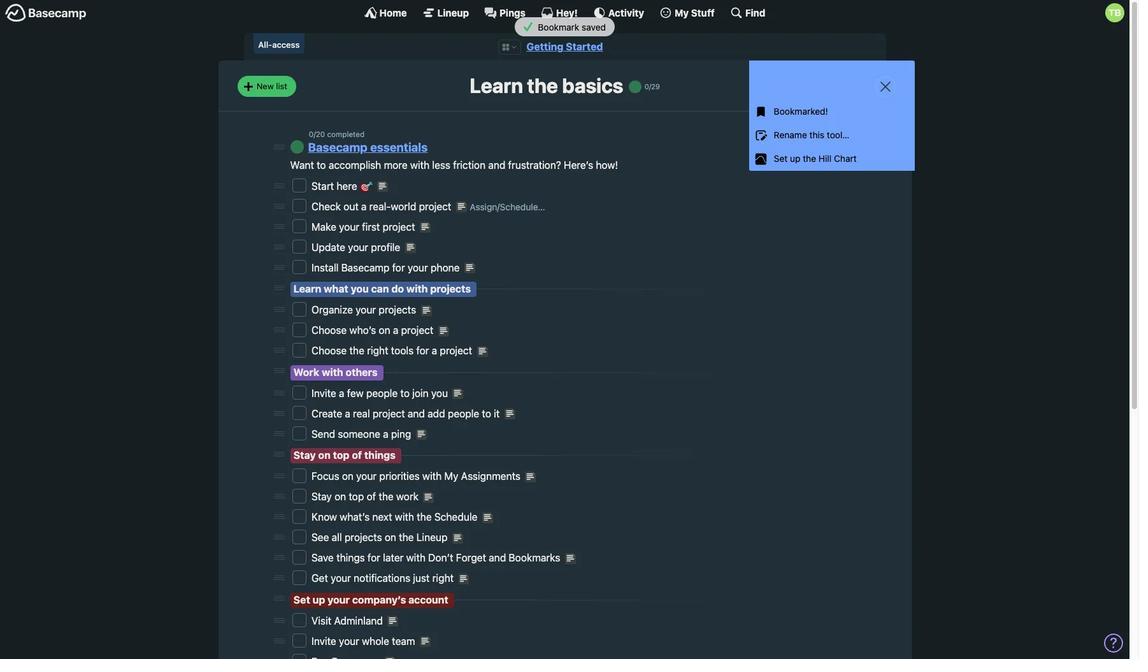 Task type: describe. For each thing, give the bounding box(es) containing it.
send someone a ping
[[312, 428, 414, 440]]

basics
[[563, 74, 624, 98]]

phone
[[431, 262, 460, 273]]

getting
[[527, 41, 564, 52]]

a up choose the right tools for a project link in the bottom left of the page
[[393, 325, 399, 336]]

1 vertical spatial lineup
[[417, 532, 448, 543]]

create a real project and add people to it link
[[312, 408, 503, 419]]

0 horizontal spatial my
[[445, 471, 459, 482]]

your down out
[[339, 221, 360, 233]]

top for things
[[333, 449, 350, 461]]

your up stay on top of the work
[[356, 471, 377, 482]]

just
[[413, 573, 430, 584]]

set for set up the hill chart
[[774, 153, 788, 164]]

real
[[353, 408, 370, 419]]

activity link
[[593, 6, 645, 19]]

visit
[[312, 615, 332, 627]]

update
[[312, 241, 346, 253]]

1 vertical spatial things
[[337, 552, 365, 564]]

up for your
[[313, 594, 325, 605]]

save
[[312, 552, 334, 564]]

check
[[312, 201, 341, 212]]

1 vertical spatial for
[[417, 345, 429, 357]]

project down world
[[383, 221, 415, 233]]

my stuff button
[[660, 6, 715, 19]]

stay on top of the work link
[[312, 491, 422, 503]]

this
[[810, 130, 825, 140]]

the up next
[[379, 491, 394, 503]]

learn what you can do with projects link
[[294, 283, 471, 295]]

on up later
[[385, 532, 396, 543]]

more
[[384, 159, 408, 171]]

get your notifications just right
[[312, 573, 457, 584]]

lineup link
[[422, 6, 469, 19]]

main element
[[0, 0, 1130, 25]]

others
[[346, 366, 378, 378]]

hill
[[819, 153, 832, 164]]

0/20 completed
[[309, 130, 365, 139]]

see all projects on the lineup
[[312, 532, 451, 543]]

hey!
[[556, 7, 578, 18]]

focus
[[312, 471, 340, 482]]

it
[[494, 408, 500, 419]]

start here 🎯
[[312, 180, 376, 192]]

set up the hill chart link
[[749, 147, 915, 171]]

a left real
[[345, 408, 351, 419]]

your down visit adminland link
[[339, 636, 360, 647]]

stay for stay on top of things
[[294, 449, 316, 461]]

🎯
[[360, 180, 373, 192]]

bookmark saved
[[536, 21, 606, 32]]

rename
[[774, 130, 808, 140]]

with right the priorities
[[423, 471, 442, 482]]

want to accomplish more with less friction and frustration? here's how! link
[[290, 159, 618, 171]]

your right get
[[331, 573, 351, 584]]

switch accounts image
[[5, 3, 87, 23]]

2 vertical spatial to
[[482, 408, 492, 419]]

the left hill
[[803, 153, 817, 164]]

check out a real-world project link
[[312, 201, 454, 212]]

on right who's
[[379, 325, 391, 336]]

tim burton image
[[1106, 3, 1125, 22]]

0/29
[[645, 82, 660, 91]]

what's
[[340, 512, 370, 523]]

get your notifications just right link
[[312, 573, 457, 584]]

someone
[[338, 428, 381, 440]]

real-
[[370, 201, 391, 212]]

project right the "tools"
[[440, 345, 473, 357]]

work with others link
[[294, 366, 378, 378]]

chart
[[834, 153, 857, 164]]

a right the "tools"
[[432, 345, 437, 357]]

invite your whole team
[[312, 636, 418, 647]]

saved
[[582, 21, 606, 32]]

organize your projects link
[[312, 304, 419, 316]]

whole
[[362, 636, 390, 647]]

home
[[380, 7, 407, 18]]

pings button
[[485, 6, 526, 19]]

install basecamp for your phone
[[312, 262, 463, 273]]

forget
[[456, 552, 486, 564]]

join
[[413, 387, 429, 399]]

set up your company's account link
[[294, 594, 449, 605]]

find
[[746, 7, 766, 18]]

focus on your priorities with my assignments
[[312, 471, 523, 482]]

project right world
[[419, 201, 452, 212]]

start
[[312, 180, 334, 192]]

choose for choose the right tools for a project
[[312, 345, 347, 357]]

priorities
[[380, 471, 420, 482]]

what
[[324, 283, 349, 295]]

choose the right tools for a project
[[312, 345, 475, 357]]

stay on top of things
[[294, 449, 396, 461]]

all-
[[258, 40, 272, 50]]

first
[[362, 221, 380, 233]]

focus on your priorities with my assignments link
[[312, 471, 523, 482]]

invite your whole team link
[[312, 636, 418, 647]]

your left phone
[[408, 262, 428, 273]]

with down work
[[395, 512, 414, 523]]

0/20
[[309, 130, 325, 139]]

know what's next with the schedule
[[312, 512, 480, 523]]

company's
[[352, 594, 406, 605]]

and for forget
[[489, 552, 506, 564]]

install basecamp for your phone link
[[312, 262, 463, 273]]

a right out
[[361, 201, 367, 212]]

stay on top of the work
[[312, 491, 422, 503]]

notifications
[[354, 573, 411, 584]]

install
[[312, 262, 339, 273]]

bookmark
[[538, 21, 580, 32]]

getting started
[[527, 41, 603, 52]]

started
[[566, 41, 603, 52]]

friction
[[453, 159, 486, 171]]

send
[[312, 428, 335, 440]]

assignments
[[461, 471, 521, 482]]



Task type: locate. For each thing, give the bounding box(es) containing it.
bookmarked!
[[774, 106, 829, 117]]

tool…
[[827, 130, 850, 140]]

1 horizontal spatial up
[[791, 153, 801, 164]]

0 vertical spatial for
[[392, 262, 405, 273]]

on for focus on your priorities with my assignments
[[342, 471, 354, 482]]

projects down phone
[[430, 283, 471, 295]]

new
[[257, 81, 274, 91]]

projects for see all projects on the lineup
[[345, 532, 382, 543]]

of down the someone
[[352, 449, 362, 461]]

team
[[392, 636, 415, 647]]

the down know what's next with the schedule link
[[399, 532, 414, 543]]

on up focus at the bottom
[[318, 449, 331, 461]]

frustration?
[[508, 159, 561, 171]]

1 vertical spatial choose
[[312, 345, 347, 357]]

1 horizontal spatial my
[[675, 7, 689, 18]]

0 horizontal spatial up
[[313, 594, 325, 605]]

make your first project
[[312, 221, 418, 233]]

projects down do
[[379, 304, 416, 316]]

you left can
[[351, 283, 369, 295]]

account
[[409, 594, 449, 605]]

to left join
[[401, 387, 410, 399]]

basecamp essentials
[[308, 140, 428, 154]]

0 vertical spatial basecamp
[[308, 140, 368, 154]]

all-access
[[258, 40, 300, 50]]

right down don't
[[433, 573, 454, 584]]

1 choose from the top
[[312, 325, 347, 336]]

my inside popup button
[[675, 7, 689, 18]]

on up what's
[[335, 491, 346, 503]]

0 vertical spatial set
[[774, 153, 788, 164]]

people
[[366, 387, 398, 399], [448, 408, 480, 419]]

on for stay on top of the work
[[335, 491, 346, 503]]

less
[[432, 159, 451, 171]]

here's
[[564, 159, 594, 171]]

projects down what's
[[345, 532, 382, 543]]

update your profile link
[[312, 241, 403, 253]]

visit adminland link
[[312, 615, 386, 627]]

0 horizontal spatial for
[[368, 552, 381, 564]]

save things for later with don't forget and bookmarks link
[[312, 552, 563, 564]]

can
[[371, 283, 389, 295]]

things down send someone a ping 'link'
[[365, 449, 396, 461]]

invite a few people to join you link
[[312, 387, 451, 399]]

learn for learn what you can do with projects
[[294, 283, 322, 295]]

lineup up save things for later with don't forget and bookmarks link
[[417, 532, 448, 543]]

on down stay on top of things link
[[342, 471, 354, 482]]

0 vertical spatial lineup
[[438, 7, 469, 18]]

your
[[339, 221, 360, 233], [348, 241, 369, 253], [408, 262, 428, 273], [356, 304, 376, 316], [356, 471, 377, 482], [331, 573, 351, 584], [328, 594, 350, 605], [339, 636, 360, 647]]

for for stay on top of things
[[368, 552, 381, 564]]

with right do
[[407, 283, 428, 295]]

0 horizontal spatial learn
[[294, 283, 322, 295]]

the down work
[[417, 512, 432, 523]]

of up next
[[367, 491, 376, 503]]

0 vertical spatial you
[[351, 283, 369, 295]]

1 vertical spatial you
[[431, 387, 448, 399]]

2 vertical spatial projects
[[345, 532, 382, 543]]

1 vertical spatial my
[[445, 471, 459, 482]]

1 vertical spatial right
[[433, 573, 454, 584]]

choose for choose who's on a project
[[312, 325, 347, 336]]

want
[[290, 159, 314, 171]]

up for the
[[791, 153, 801, 164]]

invite for invite your whole team
[[312, 636, 336, 647]]

for for basecamp essentials
[[392, 262, 405, 273]]

choose down organize at the left of the page
[[312, 325, 347, 336]]

profile
[[371, 241, 401, 253]]

invite up the create
[[312, 387, 336, 399]]

things down all
[[337, 552, 365, 564]]

my left stuff
[[675, 7, 689, 18]]

2 horizontal spatial to
[[482, 408, 492, 419]]

learn the basics
[[470, 74, 624, 98]]

of for the
[[367, 491, 376, 503]]

lineup left pings popup button
[[438, 7, 469, 18]]

later
[[383, 552, 404, 564]]

up down rename
[[791, 153, 801, 164]]

1 vertical spatial invite
[[312, 636, 336, 647]]

list
[[276, 81, 287, 91]]

0 vertical spatial invite
[[312, 387, 336, 399]]

all
[[332, 532, 342, 543]]

up down get
[[313, 594, 325, 605]]

1 vertical spatial basecamp
[[341, 262, 390, 273]]

0 vertical spatial choose
[[312, 325, 347, 336]]

ping
[[391, 428, 411, 440]]

basecamp essentials link
[[308, 140, 428, 154]]

for
[[392, 262, 405, 273], [417, 345, 429, 357], [368, 552, 381, 564]]

stay up know
[[312, 491, 332, 503]]

check out a real-world project
[[312, 201, 454, 212]]

and left add in the left bottom of the page
[[408, 408, 425, 419]]

rename this tool… link
[[749, 124, 915, 147]]

1 horizontal spatial of
[[367, 491, 376, 503]]

people right few
[[366, 387, 398, 399]]

your down the make your first project "link"
[[348, 241, 369, 253]]

2 vertical spatial for
[[368, 552, 381, 564]]

1 vertical spatial and
[[408, 408, 425, 419]]

the
[[527, 74, 558, 98], [803, 153, 817, 164], [350, 345, 365, 357], [379, 491, 394, 503], [417, 512, 432, 523], [399, 532, 414, 543]]

0 vertical spatial right
[[367, 345, 389, 357]]

activity
[[609, 7, 645, 18]]

1 horizontal spatial learn
[[470, 74, 523, 98]]

lineup inside main element
[[438, 7, 469, 18]]

choose
[[312, 325, 347, 336], [312, 345, 347, 357]]

lineup
[[438, 7, 469, 18], [417, 532, 448, 543]]

0 vertical spatial stay
[[294, 449, 316, 461]]

with left less
[[410, 159, 430, 171]]

0 vertical spatial of
[[352, 449, 362, 461]]

a left ping
[[383, 428, 389, 440]]

pings
[[500, 7, 526, 18]]

people right add in the left bottom of the page
[[448, 408, 480, 419]]

breadcrumb element
[[244, 33, 886, 61]]

new list link
[[237, 76, 296, 97]]

a
[[361, 201, 367, 212], [393, 325, 399, 336], [432, 345, 437, 357], [339, 387, 345, 399], [345, 408, 351, 419], [383, 428, 389, 440]]

1 vertical spatial projects
[[379, 304, 416, 316]]

stay for stay on top of the work
[[312, 491, 332, 503]]

bookmark saved alert
[[0, 17, 1130, 36]]

0 vertical spatial top
[[333, 449, 350, 461]]

1 horizontal spatial you
[[431, 387, 448, 399]]

and right forget on the bottom left
[[489, 552, 506, 564]]

know
[[312, 512, 337, 523]]

top up what's
[[349, 491, 364, 503]]

1 horizontal spatial to
[[401, 387, 410, 399]]

the down getting
[[527, 74, 558, 98]]

see all projects on the lineup link
[[312, 532, 451, 543]]

assign/schedule… link
[[470, 200, 546, 213]]

to left it
[[482, 408, 492, 419]]

1 horizontal spatial right
[[433, 573, 454, 584]]

your up who's
[[356, 304, 376, 316]]

0 horizontal spatial you
[[351, 283, 369, 295]]

learn for learn the basics
[[470, 74, 523, 98]]

work
[[397, 491, 419, 503]]

top for the
[[349, 491, 364, 503]]

set for set up your company's account
[[294, 594, 310, 605]]

the down who's
[[350, 345, 365, 357]]

send someone a ping link
[[312, 428, 414, 440]]

1 invite from the top
[[312, 387, 336, 399]]

adminland
[[334, 615, 383, 627]]

of for things
[[352, 449, 362, 461]]

0 vertical spatial and
[[489, 159, 506, 171]]

see
[[312, 532, 329, 543]]

world
[[391, 201, 417, 212]]

1 vertical spatial set
[[294, 594, 310, 605]]

and for friction
[[489, 159, 506, 171]]

2 invite from the top
[[312, 636, 336, 647]]

0 vertical spatial learn
[[470, 74, 523, 98]]

basecamp down 0/20 completed
[[308, 140, 368, 154]]

with right work
[[322, 366, 343, 378]]

things
[[365, 449, 396, 461], [337, 552, 365, 564]]

projects for organize your projects
[[379, 304, 416, 316]]

project up the "tools"
[[401, 325, 434, 336]]

all-access element
[[253, 33, 305, 54]]

choose who's on a project
[[312, 325, 436, 336]]

few
[[347, 387, 364, 399]]

create a real project and add people to it
[[312, 408, 503, 419]]

0 horizontal spatial of
[[352, 449, 362, 461]]

0 horizontal spatial people
[[366, 387, 398, 399]]

1 vertical spatial top
[[349, 491, 364, 503]]

who's
[[350, 325, 376, 336]]

top up focus at the bottom
[[333, 449, 350, 461]]

stay down send
[[294, 449, 316, 461]]

update your profile
[[312, 241, 403, 253]]

0 vertical spatial to
[[317, 159, 326, 171]]

visit adminland
[[312, 615, 386, 627]]

1 horizontal spatial set
[[774, 153, 788, 164]]

1 vertical spatial to
[[401, 387, 410, 399]]

2 horizontal spatial for
[[417, 345, 429, 357]]

0 vertical spatial things
[[365, 449, 396, 461]]

1 vertical spatial of
[[367, 491, 376, 503]]

0 horizontal spatial set
[[294, 594, 310, 605]]

do
[[392, 283, 404, 295]]

basecamp down update your profile
[[341, 262, 390, 273]]

make your first project link
[[312, 221, 418, 233]]

your up the visit adminland
[[328, 594, 350, 605]]

1 horizontal spatial people
[[448, 408, 480, 419]]

schedule
[[435, 512, 478, 523]]

1 horizontal spatial for
[[392, 262, 405, 273]]

0 vertical spatial people
[[366, 387, 398, 399]]

project down invite a few people to join you link
[[373, 408, 405, 419]]

know what's next with the schedule link
[[312, 512, 480, 523]]

2 choose from the top
[[312, 345, 347, 357]]

out
[[344, 201, 359, 212]]

you right join
[[431, 387, 448, 399]]

0 horizontal spatial to
[[317, 159, 326, 171]]

for left later
[[368, 552, 381, 564]]

0 vertical spatial up
[[791, 153, 801, 164]]

2 vertical spatial and
[[489, 552, 506, 564]]

1 vertical spatial up
[[313, 594, 325, 605]]

invite for invite a few people to join you
[[312, 387, 336, 399]]

0 horizontal spatial right
[[367, 345, 389, 357]]

0/20 completed link
[[309, 130, 365, 139]]

of
[[352, 449, 362, 461], [367, 491, 376, 503]]

with up just
[[407, 552, 426, 564]]

invite down visit
[[312, 636, 336, 647]]

right
[[367, 345, 389, 357], [433, 573, 454, 584]]

1 vertical spatial learn
[[294, 283, 322, 295]]

my left assignments
[[445, 471, 459, 482]]

choose who's on a project link
[[312, 325, 436, 336]]

for right the "tools"
[[417, 345, 429, 357]]

and right the friction
[[489, 159, 506, 171]]

new list
[[257, 81, 287, 91]]

to right want
[[317, 159, 326, 171]]

organize
[[312, 304, 353, 316]]

1 vertical spatial stay
[[312, 491, 332, 503]]

right down choose who's on a project
[[367, 345, 389, 357]]

don't
[[428, 552, 454, 564]]

0 vertical spatial my
[[675, 7, 689, 18]]

on for stay on top of things
[[318, 449, 331, 461]]

set up the hill chart
[[774, 153, 857, 164]]

with
[[410, 159, 430, 171], [407, 283, 428, 295], [322, 366, 343, 378], [423, 471, 442, 482], [395, 512, 414, 523], [407, 552, 426, 564]]

choose up work with others
[[312, 345, 347, 357]]

for up do
[[392, 262, 405, 273]]

0 vertical spatial projects
[[430, 283, 471, 295]]

up inside set up the hill chart link
[[791, 153, 801, 164]]

choose the right tools for a project link
[[312, 345, 475, 357]]

a left few
[[339, 387, 345, 399]]

1 vertical spatial people
[[448, 408, 480, 419]]

rename this tool…
[[774, 130, 850, 140]]

create
[[312, 408, 342, 419]]



Task type: vqa. For each thing, say whether or not it's contained in the screenshot.
to's Welcome
no



